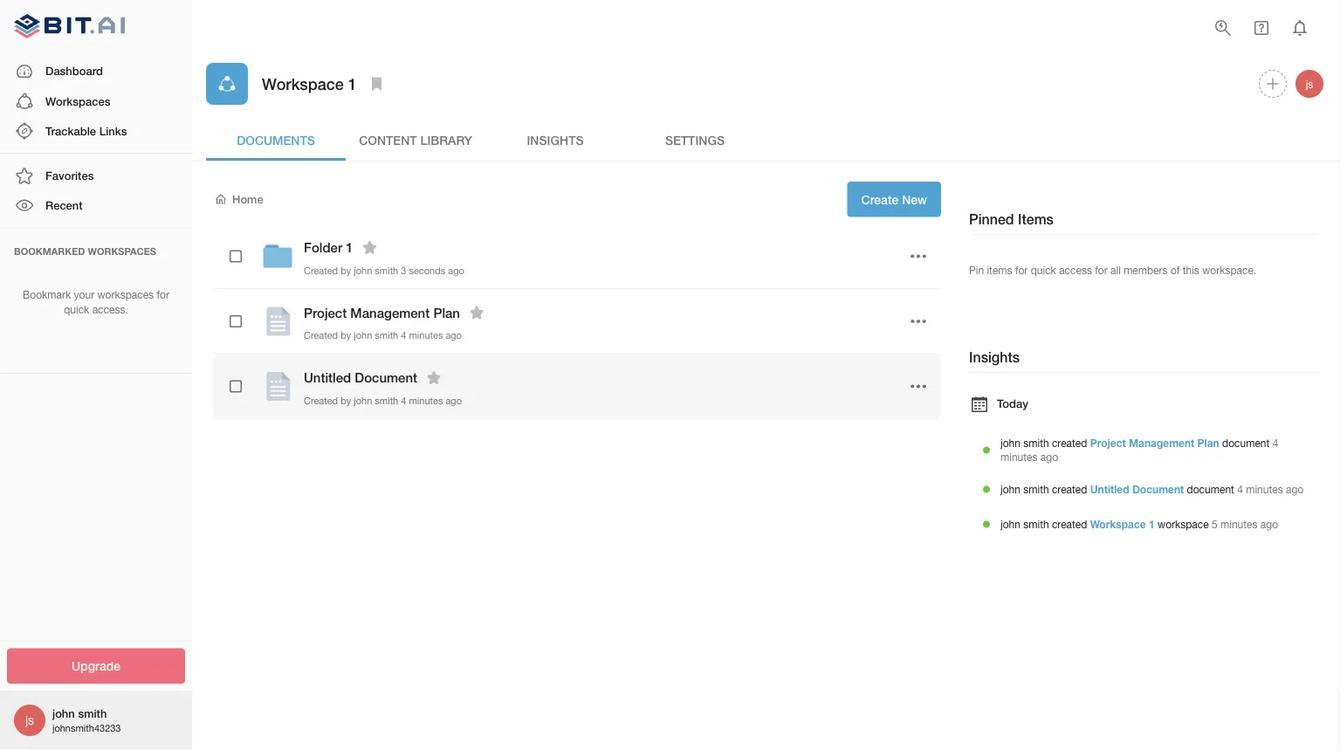 Task type: vqa. For each thing, say whether or not it's contained in the screenshot.
quick
yes



Task type: describe. For each thing, give the bounding box(es) containing it.
today
[[997, 396, 1028, 410]]

3
[[401, 265, 406, 276]]

trackable
[[45, 124, 96, 138]]

1 vertical spatial untitled
[[1090, 483, 1129, 495]]

workspace.
[[1202, 264, 1257, 276]]

js button
[[1293, 67, 1326, 100]]

recent button
[[0, 191, 192, 221]]

js inside button
[[1306, 78, 1313, 90]]

workspaces
[[97, 289, 154, 301]]

upgrade
[[72, 659, 120, 673]]

bookmark your workspaces for quick access.
[[23, 289, 169, 316]]

create new
[[861, 192, 927, 206]]

trackable links button
[[0, 116, 192, 146]]

bookmark
[[23, 289, 71, 301]]

content library link
[[346, 119, 485, 161]]

bookmarked workspaces
[[14, 245, 156, 257]]

john smith created project management plan document
[[1001, 436, 1270, 449]]

bookmark image
[[366, 73, 387, 94]]

project management plan link
[[1090, 436, 1219, 449]]

recent
[[45, 199, 83, 212]]

all
[[1111, 264, 1121, 276]]

untitled document link
[[1090, 483, 1184, 495]]

home link
[[213, 191, 263, 207]]

content library
[[359, 132, 472, 147]]

bookmarked
[[14, 245, 85, 257]]

john inside john smith johnsmith43233
[[52, 707, 75, 720]]

created for untitled
[[1052, 483, 1087, 495]]

1 horizontal spatial insights
[[969, 349, 1020, 365]]

home
[[232, 192, 263, 206]]

content
[[359, 132, 417, 147]]

created by john smith 3 seconds ago
[[304, 265, 464, 276]]

documents
[[237, 132, 315, 147]]

johnsmith43233
[[52, 722, 121, 734]]

workspaces button
[[0, 86, 192, 116]]

ago inside 4 minutes ago
[[1041, 451, 1058, 463]]

1 vertical spatial management
[[1129, 436, 1195, 449]]

john smith johnsmith43233
[[52, 707, 121, 734]]

upgrade button
[[7, 648, 185, 684]]

create
[[861, 192, 899, 206]]

2 horizontal spatial for
[[1095, 264, 1108, 276]]

favorite image for untitled document
[[423, 367, 444, 388]]

1 horizontal spatial for
[[1015, 264, 1028, 276]]

insights link
[[485, 119, 625, 161]]

1 vertical spatial workspace
[[1090, 518, 1146, 530]]

4 inside 4 minutes ago
[[1273, 436, 1279, 449]]

settings link
[[625, 119, 765, 161]]

by for folder
[[341, 265, 351, 276]]

1 vertical spatial document
[[1187, 483, 1234, 495]]

1 vertical spatial document
[[1132, 483, 1184, 495]]

favorites
[[45, 169, 94, 182]]

created for project management plan
[[304, 330, 338, 341]]

insights inside tab list
[[527, 132, 584, 147]]

pin items for quick access for all members of this workspace.
[[969, 264, 1257, 276]]

pinned items
[[969, 211, 1054, 227]]

untitled document
[[304, 370, 417, 386]]

create new button
[[847, 182, 941, 217]]

john smith created untitled document document 4 minutes ago
[[1001, 483, 1304, 495]]

0 vertical spatial workspace
[[262, 74, 344, 93]]

pinned
[[969, 211, 1014, 227]]

settings
[[665, 132, 725, 147]]

this
[[1183, 264, 1200, 276]]

0 vertical spatial document
[[355, 370, 417, 386]]

minutes inside 4 minutes ago
[[1001, 451, 1038, 463]]

workspace 1 link
[[1090, 518, 1155, 530]]



Task type: locate. For each thing, give the bounding box(es) containing it.
favorite image
[[466, 302, 487, 323]]

folder 1
[[304, 240, 353, 255]]

document
[[1222, 436, 1270, 449], [1187, 483, 1234, 495]]

0 horizontal spatial for
[[157, 289, 169, 301]]

3 created from the top
[[1052, 518, 1087, 530]]

created by john smith 4 minutes ago for document
[[304, 395, 462, 406]]

for right the items
[[1015, 264, 1028, 276]]

created for project
[[1052, 436, 1087, 449]]

2 created by john smith 4 minutes ago from the top
[[304, 395, 462, 406]]

1 vertical spatial project
[[1090, 436, 1126, 449]]

favorites button
[[0, 161, 192, 191]]

4 minutes ago
[[1001, 436, 1279, 463]]

dashboard button
[[0, 56, 192, 86]]

1 by from the top
[[341, 265, 351, 276]]

dashboard
[[45, 64, 103, 78]]

created by john smith 4 minutes ago down untitled document
[[304, 395, 462, 406]]

management up john smith created untitled document document 4 minutes ago
[[1129, 436, 1195, 449]]

2 vertical spatial 1
[[1149, 518, 1155, 530]]

1 created from the top
[[304, 265, 338, 276]]

0 vertical spatial management
[[350, 305, 430, 321]]

0 vertical spatial plan
[[433, 305, 460, 321]]

created for untitled document
[[304, 395, 338, 406]]

untitled
[[304, 370, 351, 386], [1090, 483, 1129, 495]]

1 left the bookmark image
[[348, 74, 357, 93]]

1 for workspace 1
[[348, 74, 357, 93]]

created
[[304, 265, 338, 276], [304, 330, 338, 341], [304, 395, 338, 406]]

0 vertical spatial insights
[[527, 132, 584, 147]]

project
[[304, 305, 347, 321], [1090, 436, 1126, 449]]

management
[[350, 305, 430, 321], [1129, 436, 1195, 449]]

created for folder 1
[[304, 265, 338, 276]]

folder
[[304, 240, 342, 255]]

created by john smith 4 minutes ago down project management plan
[[304, 330, 462, 341]]

quick left access
[[1031, 264, 1056, 276]]

2 vertical spatial by
[[341, 395, 351, 406]]

members
[[1124, 264, 1168, 276]]

plan up john smith created untitled document document 4 minutes ago
[[1198, 436, 1219, 449]]

2 vertical spatial created
[[304, 395, 338, 406]]

plan
[[433, 305, 460, 321], [1198, 436, 1219, 449]]

1 vertical spatial by
[[341, 330, 351, 341]]

0 horizontal spatial favorite image
[[359, 237, 380, 258]]

1 vertical spatial created
[[304, 330, 338, 341]]

access
[[1059, 264, 1092, 276]]

0 vertical spatial created
[[1052, 436, 1087, 449]]

2 by from the top
[[341, 330, 351, 341]]

created by john smith 4 minutes ago
[[304, 330, 462, 341], [304, 395, 462, 406]]

1 created from the top
[[1052, 436, 1087, 449]]

untitled up workspace 1 link
[[1090, 483, 1129, 495]]

created by john smith 4 minutes ago for management
[[304, 330, 462, 341]]

items
[[987, 264, 1012, 276]]

workspace 1
[[262, 74, 357, 93]]

created left workspace 1 link
[[1052, 518, 1087, 530]]

created down untitled document
[[304, 395, 338, 406]]

by for project
[[341, 330, 351, 341]]

3 created from the top
[[304, 395, 338, 406]]

smith
[[375, 265, 398, 276], [375, 330, 398, 341], [375, 395, 398, 406], [1023, 436, 1049, 449], [1023, 483, 1049, 495], [1023, 518, 1049, 530], [78, 707, 107, 720]]

2 created from the top
[[1052, 483, 1087, 495]]

0 horizontal spatial plan
[[433, 305, 460, 321]]

0 vertical spatial js
[[1306, 78, 1313, 90]]

1 right "folder"
[[346, 240, 353, 255]]

document down project management plan
[[355, 370, 417, 386]]

0 vertical spatial project
[[304, 305, 347, 321]]

workspace
[[262, 74, 344, 93], [1090, 518, 1146, 530]]

1 vertical spatial js
[[25, 713, 34, 727]]

links
[[99, 124, 127, 138]]

favorite image up created by john smith 3 seconds ago
[[359, 237, 380, 258]]

1 vertical spatial quick
[[64, 303, 89, 316]]

john
[[354, 265, 372, 276], [354, 330, 372, 341], [354, 395, 372, 406], [1001, 436, 1021, 449], [1001, 483, 1021, 495], [1001, 518, 1021, 530], [52, 707, 75, 720]]

favorite image right untitled document
[[423, 367, 444, 388]]

document up john smith created workspace 1 workspace 5 minutes ago
[[1132, 483, 1184, 495]]

1 horizontal spatial document
[[1132, 483, 1184, 495]]

3 by from the top
[[341, 395, 351, 406]]

favorite image for folder 1
[[359, 237, 380, 258]]

quick
[[1031, 264, 1056, 276], [64, 303, 89, 316]]

untitled down project management plan
[[304, 370, 351, 386]]

created down "folder"
[[304, 265, 338, 276]]

by for untitled
[[341, 395, 351, 406]]

ago
[[448, 265, 464, 276], [446, 330, 462, 341], [446, 395, 462, 406], [1041, 451, 1058, 463], [1286, 483, 1304, 495], [1261, 518, 1278, 530]]

items
[[1018, 211, 1054, 227]]

tab list
[[206, 119, 1326, 161]]

0 vertical spatial quick
[[1031, 264, 1056, 276]]

1
[[348, 74, 357, 93], [346, 240, 353, 255], [1149, 518, 1155, 530]]

quick down your
[[64, 303, 89, 316]]

1 created by john smith 4 minutes ago from the top
[[304, 330, 462, 341]]

0 horizontal spatial insights
[[527, 132, 584, 147]]

0 horizontal spatial management
[[350, 305, 430, 321]]

documents link
[[206, 119, 346, 161]]

library
[[420, 132, 472, 147]]

quick inside bookmark your workspaces for quick access.
[[64, 303, 89, 316]]

workspaces
[[88, 245, 156, 257]]

pin
[[969, 264, 984, 276]]

seconds
[[409, 265, 445, 276]]

1 vertical spatial favorite image
[[423, 367, 444, 388]]

js
[[1306, 78, 1313, 90], [25, 713, 34, 727]]

1 horizontal spatial management
[[1129, 436, 1195, 449]]

1 horizontal spatial project
[[1090, 436, 1126, 449]]

workspaces
[[45, 94, 110, 108]]

tab list containing documents
[[206, 119, 1326, 161]]

created left untitled document link
[[1052, 483, 1087, 495]]

0 vertical spatial created by john smith 4 minutes ago
[[304, 330, 462, 341]]

by down untitled document
[[341, 395, 351, 406]]

workspace
[[1158, 518, 1209, 530]]

by down folder 1
[[341, 265, 351, 276]]

0 vertical spatial untitled
[[304, 370, 351, 386]]

created for workspace
[[1052, 518, 1087, 530]]

by
[[341, 265, 351, 276], [341, 330, 351, 341], [341, 395, 351, 406]]

management down created by john smith 3 seconds ago
[[350, 305, 430, 321]]

0 vertical spatial document
[[1222, 436, 1270, 449]]

0 horizontal spatial workspace
[[262, 74, 344, 93]]

project management plan
[[304, 305, 460, 321]]

smith inside john smith johnsmith43233
[[78, 707, 107, 720]]

for
[[1015, 264, 1028, 276], [1095, 264, 1108, 276], [157, 289, 169, 301]]

workspace up documents link
[[262, 74, 344, 93]]

4
[[401, 330, 406, 341], [401, 395, 406, 406], [1273, 436, 1279, 449], [1237, 483, 1243, 495]]

document
[[355, 370, 417, 386], [1132, 483, 1184, 495]]

created
[[1052, 436, 1087, 449], [1052, 483, 1087, 495], [1052, 518, 1087, 530]]

created left project management plan link
[[1052, 436, 1087, 449]]

1 left workspace at the right bottom
[[1149, 518, 1155, 530]]

minutes
[[409, 330, 443, 341], [409, 395, 443, 406], [1001, 451, 1038, 463], [1246, 483, 1283, 495], [1221, 518, 1258, 530]]

new
[[902, 192, 927, 206]]

2 vertical spatial created
[[1052, 518, 1087, 530]]

1 horizontal spatial js
[[1306, 78, 1313, 90]]

created up untitled document
[[304, 330, 338, 341]]

plan left favorite image
[[433, 305, 460, 321]]

favorite image
[[359, 237, 380, 258], [423, 367, 444, 388]]

5
[[1212, 518, 1218, 530]]

john smith created workspace 1 workspace 5 minutes ago
[[1001, 518, 1278, 530]]

0 vertical spatial created
[[304, 265, 338, 276]]

0 horizontal spatial js
[[25, 713, 34, 727]]

0 vertical spatial 1
[[348, 74, 357, 93]]

1 for folder 1
[[346, 240, 353, 255]]

workspace down untitled document link
[[1090, 518, 1146, 530]]

by down project management plan
[[341, 330, 351, 341]]

1 horizontal spatial untitled
[[1090, 483, 1129, 495]]

for left all
[[1095, 264, 1108, 276]]

1 horizontal spatial quick
[[1031, 264, 1056, 276]]

1 vertical spatial plan
[[1198, 436, 1219, 449]]

0 vertical spatial by
[[341, 265, 351, 276]]

project down "folder"
[[304, 305, 347, 321]]

0 horizontal spatial document
[[355, 370, 417, 386]]

1 vertical spatial 1
[[346, 240, 353, 255]]

0 horizontal spatial quick
[[64, 303, 89, 316]]

access.
[[92, 303, 128, 316]]

0 vertical spatial favorite image
[[359, 237, 380, 258]]

1 horizontal spatial plan
[[1198, 436, 1219, 449]]

1 vertical spatial created
[[1052, 483, 1087, 495]]

0 horizontal spatial project
[[304, 305, 347, 321]]

1 vertical spatial created by john smith 4 minutes ago
[[304, 395, 462, 406]]

trackable links
[[45, 124, 127, 138]]

1 horizontal spatial favorite image
[[423, 367, 444, 388]]

1 horizontal spatial workspace
[[1090, 518, 1146, 530]]

insights
[[527, 132, 584, 147], [969, 349, 1020, 365]]

2 created from the top
[[304, 330, 338, 341]]

of
[[1171, 264, 1180, 276]]

your
[[74, 289, 94, 301]]

project up untitled document link
[[1090, 436, 1126, 449]]

0 horizontal spatial untitled
[[304, 370, 351, 386]]

1 vertical spatial insights
[[969, 349, 1020, 365]]

for inside bookmark your workspaces for quick access.
[[157, 289, 169, 301]]

for right workspaces
[[157, 289, 169, 301]]



